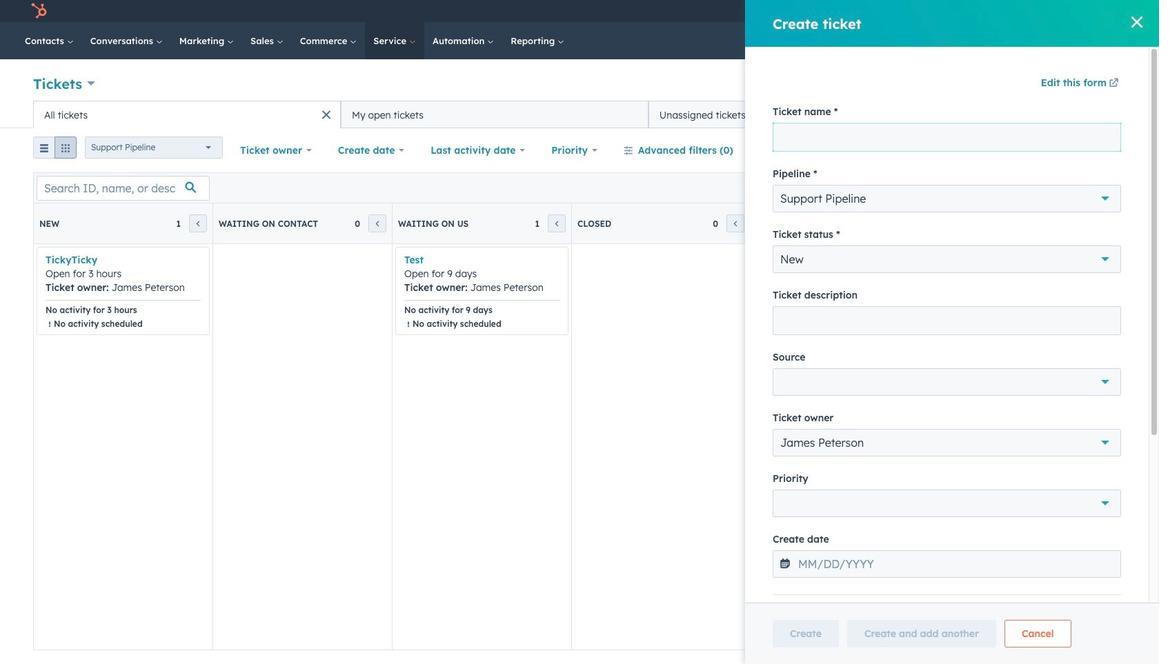 Task type: describe. For each thing, give the bounding box(es) containing it.
marketplaces image
[[896, 6, 908, 19]]

Search HubSpot search field
[[966, 29, 1112, 52]]

Search ID, name, or description search field
[[37, 176, 210, 201]]



Task type: vqa. For each thing, say whether or not it's contained in the screenshot.
James Peterson icon
yes



Task type: locate. For each thing, give the bounding box(es) containing it.
menu
[[795, 0, 1143, 22]]

banner
[[33, 69, 1127, 101]]

james peterson image
[[1000, 5, 1012, 17]]

group
[[33, 137, 77, 164]]



